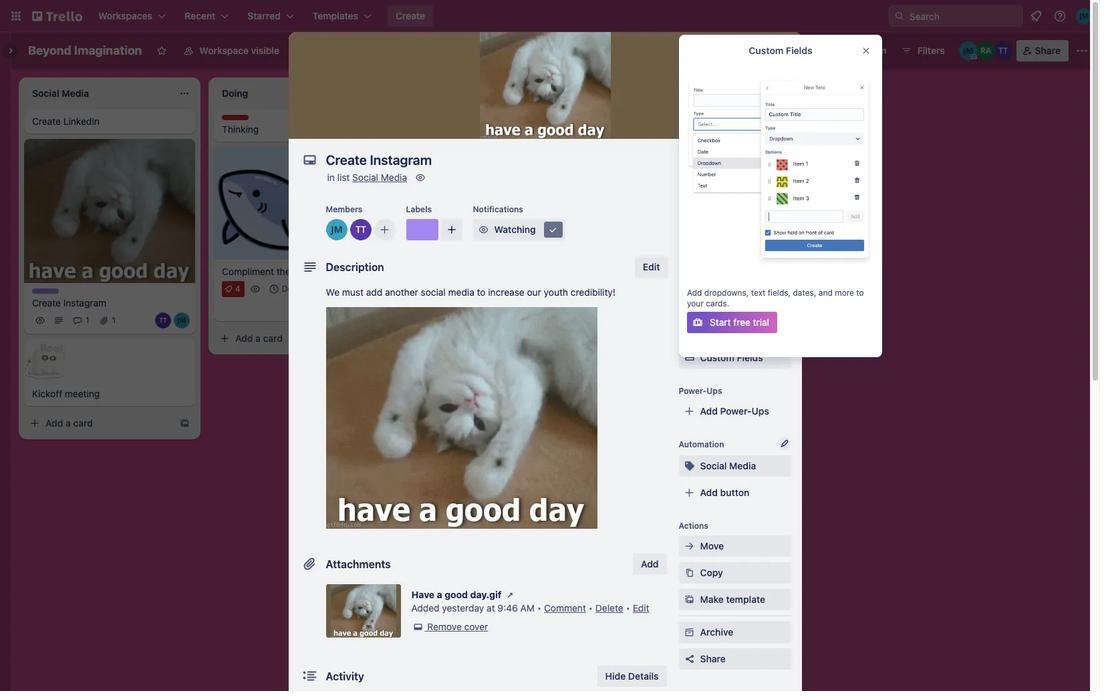 Task type: locate. For each thing, give the bounding box(es) containing it.
0 horizontal spatial list
[[337, 172, 350, 183]]

1 horizontal spatial share button
[[1017, 40, 1069, 62]]

activity
[[326, 671, 364, 683]]

move
[[700, 541, 724, 552]]

1 horizontal spatial social
[[700, 461, 727, 472]]

add a card button for topmost create from template… icon
[[214, 328, 364, 349]]

ups
[[789, 45, 807, 56], [707, 386, 722, 396], [752, 406, 769, 417]]

add a card button down the "dec 31" "checkbox"
[[214, 328, 364, 349]]

0 notifications image
[[1028, 8, 1044, 24]]

watching
[[494, 224, 536, 235]]

1 horizontal spatial a
[[255, 333, 261, 344]]

1 horizontal spatial fields
[[786, 45, 813, 56]]

social right in
[[352, 172, 378, 183]]

Search field
[[905, 6, 1022, 26]]

1 vertical spatial a
[[66, 418, 71, 430]]

terry turtle (terryturtle) image left add members to card image on the left of page
[[350, 219, 371, 241]]

Dec 31 checkbox
[[266, 281, 312, 297]]

at
[[487, 603, 495, 614]]

members
[[326, 205, 363, 215]]

labels
[[406, 205, 432, 215]]

ups inside add power-ups link
[[752, 406, 769, 417]]

automation button
[[817, 40, 895, 62]]

1 vertical spatial add a card button
[[24, 413, 174, 435]]

sm image for move 'link'
[[683, 540, 696, 554]]

workspace
[[200, 45, 249, 56]]

another inside "add another list" button
[[633, 86, 667, 98]]

0 horizontal spatial to
[[477, 287, 486, 298]]

1 vertical spatial social
[[700, 461, 727, 472]]

1 vertical spatial media
[[729, 461, 756, 472]]

terry turtle (terryturtle) image down search field
[[994, 41, 1013, 60]]

sm image inside make template link
[[683, 594, 696, 607]]

1 horizontal spatial custom
[[749, 45, 784, 56]]

2 vertical spatial card
[[73, 418, 93, 430]]

sm image inside social media button
[[683, 460, 696, 473]]

1 vertical spatial custom fields
[[700, 352, 763, 364]]

kickoff meeting link
[[32, 388, 187, 401]]

ruby anderson (rubyanderson7) image down search field
[[977, 41, 995, 60]]

create linkedin
[[32, 116, 100, 127]]

yesterday
[[442, 603, 484, 614]]

terry turtle (terryturtle) image
[[350, 219, 371, 241], [326, 300, 342, 316]]

terry turtle (terryturtle) image down create instagram link
[[155, 313, 171, 329]]

another
[[633, 86, 667, 98], [385, 287, 418, 298]]

0 horizontal spatial power-ups
[[679, 386, 722, 396]]

sm image inside the copy link
[[683, 567, 696, 580]]

1 vertical spatial card
[[263, 333, 283, 344]]

0 horizontal spatial color: purple, title: none image
[[32, 289, 59, 294]]

0 vertical spatial social
[[352, 172, 378, 183]]

make
[[700, 594, 724, 606]]

0 horizontal spatial share
[[700, 654, 726, 665]]

1 horizontal spatial ruby anderson (rubyanderson7) image
[[977, 41, 995, 60]]

ups inside power-ups button
[[789, 45, 807, 56]]

color: purple, title: none image up create instagram
[[32, 289, 59, 294]]

1 vertical spatial automation
[[679, 440, 724, 450]]

share for the leftmost share button
[[700, 654, 726, 665]]

share button down 0 notifications image
[[1017, 40, 1069, 62]]

2 horizontal spatial power-
[[758, 45, 789, 56]]

compliment the chef
[[222, 266, 314, 277]]

sm image for the copy link
[[683, 567, 696, 580]]

1 horizontal spatial another
[[633, 86, 667, 98]]

1 vertical spatial share button
[[679, 649, 791, 671]]

sm image inside cover link
[[745, 114, 758, 127]]

list inside button
[[669, 86, 682, 98]]

2 vertical spatial ups
[[752, 406, 769, 417]]

terry turtle (terryturtle) image
[[994, 41, 1013, 60], [155, 313, 171, 329]]

0 vertical spatial a
[[255, 333, 261, 344]]

copy
[[700, 568, 723, 579]]

1 vertical spatial terry turtle (terryturtle) image
[[326, 300, 342, 316]]

add inside add dropdowns, text fields, dates, and more to your cards.
[[687, 288, 702, 298]]

0 vertical spatial automation
[[836, 45, 887, 56]]

upgrade image image
[[687, 67, 875, 273]]

0 vertical spatial list
[[669, 86, 682, 98]]

sm image left copy
[[683, 567, 696, 580]]

custom fields
[[749, 45, 813, 56], [700, 352, 763, 364]]

sm image
[[817, 40, 836, 59], [745, 114, 758, 127], [477, 223, 490, 237], [547, 223, 560, 237], [683, 540, 696, 554], [504, 589, 517, 602], [683, 594, 696, 607], [412, 621, 425, 634]]

share for top share button
[[1035, 45, 1061, 56]]

9:46
[[498, 603, 518, 614]]

0 vertical spatial custom
[[749, 45, 784, 56]]

archive
[[700, 627, 734, 638]]

1 vertical spatial terry turtle (terryturtle) image
[[155, 313, 171, 329]]

custom
[[749, 45, 784, 56], [700, 352, 735, 364]]

0 vertical spatial terry turtle (terryturtle) image
[[350, 219, 371, 241]]

custom fields inside button
[[700, 352, 763, 364]]

1 horizontal spatial terry turtle (terryturtle) image
[[994, 41, 1013, 60]]

0 horizontal spatial fields
[[737, 352, 763, 364]]

1 vertical spatial ups
[[707, 386, 722, 396]]

sm image left social media
[[683, 460, 696, 473]]

0 horizontal spatial add a card button
[[24, 413, 174, 435]]

2 horizontal spatial to
[[857, 288, 864, 298]]

trial
[[753, 317, 770, 328]]

sm image for archive link
[[683, 626, 696, 640]]

0 vertical spatial media
[[381, 172, 407, 183]]

sm image
[[414, 171, 427, 185], [683, 460, 696, 473], [683, 567, 696, 580], [683, 626, 696, 640]]

color: purple, title: none image down labels
[[406, 219, 438, 241]]

2 horizontal spatial a
[[437, 590, 442, 601]]

2 vertical spatial power-
[[720, 406, 752, 417]]

1 horizontal spatial ups
[[752, 406, 769, 417]]

jeremy miller (jeremymiller198) image
[[1076, 8, 1092, 24], [959, 41, 978, 60], [326, 219, 347, 241], [345, 300, 361, 316], [174, 313, 190, 329]]

0 horizontal spatial another
[[385, 287, 418, 298]]

automation up social media
[[679, 440, 724, 450]]

1 vertical spatial add a card
[[45, 418, 93, 430]]

create inside button
[[396, 10, 425, 21]]

None text field
[[319, 148, 761, 172]]

0 horizontal spatial social
[[352, 172, 378, 183]]

add
[[612, 86, 630, 98], [679, 199, 695, 209], [687, 288, 702, 298], [235, 333, 253, 344], [700, 406, 718, 417], [45, 418, 63, 430], [700, 487, 718, 499], [641, 559, 659, 570]]

hide details link
[[597, 667, 667, 688]]

1 vertical spatial another
[[385, 287, 418, 298]]

2 vertical spatial create
[[32, 298, 61, 309]]

1 horizontal spatial automation
[[836, 45, 887, 56]]

create linkedin link
[[32, 115, 187, 128]]

edit inside button
[[643, 261, 660, 273]]

1 vertical spatial power-
[[679, 386, 707, 396]]

ruby anderson (rubyanderson7) image
[[977, 41, 995, 60], [364, 300, 380, 316]]

our
[[527, 287, 541, 298]]

add button
[[700, 487, 750, 499]]

edit left checklist image at top right
[[643, 261, 660, 273]]

1 horizontal spatial list
[[669, 86, 682, 98]]

dates,
[[793, 288, 817, 298]]

show menu image
[[1076, 44, 1089, 57]]

board
[[313, 45, 339, 56]]

color: purple, title: none image
[[406, 219, 438, 241], [32, 289, 59, 294]]

attachment
[[700, 326, 752, 337]]

good
[[445, 590, 468, 601]]

1 horizontal spatial add a card
[[235, 333, 283, 344]]

share left show menu image
[[1035, 45, 1061, 56]]

terry turtle (terryturtle) image down "we"
[[326, 300, 342, 316]]

0 vertical spatial custom fields
[[749, 45, 813, 56]]

1 vertical spatial list
[[337, 172, 350, 183]]

automation inside automation 'button'
[[836, 45, 887, 56]]

1 horizontal spatial to
[[697, 199, 705, 209]]

sm image left archive
[[683, 626, 696, 640]]

0 horizontal spatial automation
[[679, 440, 724, 450]]

checklist image
[[683, 271, 696, 285]]

power-ups inside button
[[758, 45, 807, 56]]

0 vertical spatial ruby anderson (rubyanderson7) image
[[977, 41, 995, 60]]

ups down custom fields button
[[752, 406, 769, 417]]

1 horizontal spatial card
[[263, 333, 283, 344]]

dates
[[700, 299, 726, 310]]

create
[[396, 10, 425, 21], [32, 116, 61, 127], [32, 298, 61, 309]]

media
[[448, 287, 475, 298]]

add power-ups
[[700, 406, 769, 417]]

social
[[352, 172, 378, 183], [700, 461, 727, 472]]

cover
[[758, 114, 786, 126]]

automation left "filters" button on the top of the page
[[836, 45, 887, 56]]

share button down archive link
[[679, 649, 791, 671]]

visible
[[251, 45, 279, 56]]

1 left add at the left
[[357, 284, 361, 294]]

in
[[327, 172, 335, 183]]

compliment
[[222, 266, 274, 277]]

list
[[669, 86, 682, 98], [337, 172, 350, 183]]

0 vertical spatial edit
[[643, 261, 660, 273]]

1 horizontal spatial power-ups
[[758, 45, 807, 56]]

comment link
[[544, 603, 586, 614]]

fields,
[[768, 288, 791, 298]]

media up the button
[[729, 461, 756, 472]]

button
[[720, 487, 750, 499]]

0 horizontal spatial a
[[66, 418, 71, 430]]

0 vertical spatial card
[[707, 199, 725, 209]]

1 horizontal spatial media
[[729, 461, 756, 472]]

1 vertical spatial ruby anderson (rubyanderson7) image
[[364, 300, 380, 316]]

create for create instagram
[[32, 298, 61, 309]]

sm image inside automation 'button'
[[817, 40, 836, 59]]

0 vertical spatial power-
[[758, 45, 789, 56]]

dates button
[[679, 294, 791, 316]]

filters
[[918, 45, 945, 56]]

text
[[751, 288, 766, 298]]

add button button
[[679, 483, 791, 504]]

1 horizontal spatial create from template… image
[[369, 333, 380, 344]]

0 vertical spatial share
[[1035, 45, 1061, 56]]

1 vertical spatial fields
[[737, 352, 763, 364]]

0 horizontal spatial card
[[73, 418, 93, 430]]

social up add button
[[700, 461, 727, 472]]

add a card down 4
[[235, 333, 283, 344]]

create from template… image
[[369, 333, 380, 344], [179, 419, 190, 430]]

0 vertical spatial ups
[[789, 45, 807, 56]]

free
[[734, 317, 751, 328]]

0 vertical spatial create
[[396, 10, 425, 21]]

sm image inside move 'link'
[[683, 540, 696, 554]]

1 vertical spatial power-ups
[[679, 386, 722, 396]]

0 horizontal spatial ups
[[707, 386, 722, 396]]

add a card button for the leftmost create from template… icon
[[24, 413, 174, 435]]

ups up 'add power-ups'
[[707, 386, 722, 396]]

0 vertical spatial share button
[[1017, 40, 1069, 62]]

attachments
[[326, 559, 391, 571]]

1 vertical spatial color: purple, title: none image
[[32, 289, 59, 294]]

description
[[326, 261, 384, 273]]

filters button
[[898, 40, 949, 62]]

have
[[412, 590, 435, 601]]

share down archive
[[700, 654, 726, 665]]

remove
[[427, 622, 462, 633]]

2 horizontal spatial ups
[[789, 45, 807, 56]]

0 horizontal spatial power-
[[679, 386, 707, 396]]

1 horizontal spatial share
[[1035, 45, 1061, 56]]

1 vertical spatial custom
[[700, 352, 735, 364]]

ruby anderson (rubyanderson7) image down add at the left
[[364, 300, 380, 316]]

media inside button
[[729, 461, 756, 472]]

0 horizontal spatial terry turtle (terryturtle) image
[[155, 313, 171, 329]]

add a card
[[235, 333, 283, 344], [45, 418, 93, 430]]

add a card button down kickoff meeting link
[[24, 413, 174, 435]]

media up labels
[[381, 172, 407, 183]]

archive link
[[679, 622, 791, 644]]

your
[[687, 299, 704, 309]]

add a card down kickoff meeting
[[45, 418, 93, 430]]

0 vertical spatial add a card button
[[214, 328, 364, 349]]

start free trial button
[[687, 312, 778, 334]]

hide details
[[605, 671, 659, 683]]

sm image for cover link
[[745, 114, 758, 127]]

0 horizontal spatial terry turtle (terryturtle) image
[[326, 300, 342, 316]]

social media button
[[679, 456, 791, 477]]

dropdowns,
[[705, 288, 749, 298]]

increase
[[488, 287, 525, 298]]

kickoff meeting
[[32, 389, 100, 400]]

sm image for social media button
[[683, 460, 696, 473]]

sm image inside archive link
[[683, 626, 696, 640]]

1 vertical spatial create from template… image
[[179, 419, 190, 430]]

0 vertical spatial power-ups
[[758, 45, 807, 56]]

0 vertical spatial another
[[633, 86, 667, 98]]

0 vertical spatial color: purple, title: none image
[[406, 219, 438, 241]]

fields down attachment button
[[737, 352, 763, 364]]

1 vertical spatial share
[[700, 654, 726, 665]]

customize views image
[[354, 44, 367, 57]]

color: bold red, title: "thoughts" element
[[222, 115, 259, 125]]

0 vertical spatial fields
[[786, 45, 813, 56]]

am
[[521, 603, 535, 614]]

edit right delete link
[[633, 603, 650, 614]]

remove cover link
[[412, 621, 488, 634]]

1 horizontal spatial add a card button
[[214, 328, 364, 349]]

social media link
[[352, 172, 407, 183]]

0 horizontal spatial custom
[[700, 352, 735, 364]]

2 vertical spatial a
[[437, 590, 442, 601]]

make template
[[700, 594, 766, 606]]

add dropdowns, text fields, dates, and more to your cards.
[[687, 288, 864, 309]]

day.gif
[[470, 590, 502, 601]]

share button
[[1017, 40, 1069, 62], [679, 649, 791, 671]]

ups left automation 'button'
[[789, 45, 807, 56]]

cards.
[[706, 299, 730, 309]]

fields left automation 'button'
[[786, 45, 813, 56]]



Task type: describe. For each thing, give the bounding box(es) containing it.
actions
[[679, 521, 709, 532]]

0 horizontal spatial create from template… image
[[179, 419, 190, 430]]

custom inside button
[[700, 352, 735, 364]]

credibility!
[[571, 287, 616, 298]]

cover link
[[741, 110, 794, 131]]

thoughts thinking
[[222, 115, 259, 135]]

edit link
[[633, 603, 650, 614]]

open information menu image
[[1054, 9, 1067, 23]]

close popover image
[[861, 45, 872, 56]]

social inside button
[[700, 461, 727, 472]]

1 horizontal spatial color: purple, title: none image
[[406, 219, 438, 241]]

remove cover
[[427, 622, 488, 633]]

move link
[[679, 536, 791, 558]]

1 horizontal spatial terry turtle (terryturtle) image
[[350, 219, 371, 241]]

youth
[[544, 287, 568, 298]]

thinking
[[222, 124, 259, 135]]

create for create linkedin
[[32, 116, 61, 127]]

details
[[628, 671, 659, 683]]

start
[[710, 317, 731, 328]]

we must add another social media to increase our youth credibility!
[[326, 287, 616, 298]]

more
[[835, 288, 854, 298]]

added yesterday at 9:46 am
[[412, 603, 535, 614]]

1 left the must
[[331, 284, 334, 294]]

linkedin
[[63, 116, 100, 127]]

primary element
[[0, 0, 1100, 32]]

sm image for automation 'button'
[[817, 40, 836, 59]]

instagram
[[63, 298, 106, 309]]

0 horizontal spatial ruby anderson (rubyanderson7) image
[[364, 300, 380, 316]]

workspace visible
[[200, 45, 279, 56]]

edit button
[[635, 257, 668, 278]]

sm image up labels
[[414, 171, 427, 185]]

1 vertical spatial edit
[[633, 603, 650, 614]]

compliment the chef link
[[222, 265, 377, 279]]

add members to card image
[[379, 223, 390, 237]]

power- inside button
[[758, 45, 789, 56]]

add
[[366, 287, 383, 298]]

cover
[[464, 622, 488, 633]]

workspace visible button
[[175, 40, 288, 62]]

labels image
[[683, 245, 696, 258]]

star or unstar board image
[[157, 45, 167, 56]]

comment
[[544, 603, 586, 614]]

custom fields button
[[679, 352, 791, 365]]

watching button
[[473, 219, 565, 241]]

kickoff
[[32, 389, 62, 400]]

1 horizontal spatial power-
[[720, 406, 752, 417]]

thinking link
[[222, 123, 377, 136]]

0 horizontal spatial share button
[[679, 649, 791, 671]]

1 down instagram
[[86, 316, 89, 326]]

fields inside button
[[737, 352, 763, 364]]

2 horizontal spatial card
[[707, 199, 725, 209]]

have a good day.gif
[[412, 590, 502, 601]]

Board name text field
[[21, 40, 149, 62]]

create instagram link
[[32, 297, 187, 310]]

and
[[819, 288, 833, 298]]

we
[[326, 287, 340, 298]]

thoughts
[[222, 115, 259, 125]]

add to card
[[679, 199, 725, 209]]

power-ups button
[[731, 40, 815, 62]]

must
[[342, 287, 364, 298]]

0 vertical spatial create from template… image
[[369, 333, 380, 344]]

dec
[[282, 284, 297, 294]]

social
[[421, 287, 446, 298]]

search image
[[895, 11, 905, 21]]

added
[[412, 603, 440, 614]]

0 vertical spatial terry turtle (terryturtle) image
[[994, 41, 1013, 60]]

create button
[[388, 5, 433, 27]]

sm image for make template link
[[683, 594, 696, 607]]

add another list button
[[588, 78, 770, 107]]

have\_a\_good\_day.gif image
[[326, 308, 597, 530]]

0 vertical spatial add a card
[[235, 333, 283, 344]]

copy link
[[679, 563, 791, 584]]

board link
[[290, 40, 347, 62]]

chef
[[293, 266, 314, 277]]

create instagram
[[32, 298, 106, 309]]

dec 31
[[282, 284, 308, 294]]

sm image for remove cover link
[[412, 621, 425, 634]]

create from template… image
[[559, 122, 570, 132]]

0 horizontal spatial add a card
[[45, 418, 93, 430]]

add button
[[633, 554, 667, 576]]

31
[[299, 284, 308, 294]]

the
[[277, 266, 291, 277]]

to inside add dropdowns, text fields, dates, and more to your cards.
[[857, 288, 864, 298]]

beyond imagination
[[28, 43, 142, 57]]

create for create
[[396, 10, 425, 21]]

meeting
[[65, 389, 100, 400]]

template
[[726, 594, 766, 606]]

make template link
[[679, 590, 791, 611]]

add power-ups link
[[679, 401, 791, 423]]

members image
[[683, 218, 696, 231]]

delete
[[596, 603, 624, 614]]

4
[[235, 284, 241, 294]]

imagination
[[74, 43, 142, 57]]

1 down create instagram link
[[112, 316, 116, 326]]

social media
[[700, 461, 756, 472]]

beyond
[[28, 43, 71, 57]]

sm image for watching button
[[477, 223, 490, 237]]

delete link
[[596, 603, 624, 614]]

0 horizontal spatial media
[[381, 172, 407, 183]]

add another list
[[612, 86, 682, 98]]

back to home image
[[32, 5, 82, 27]]

attachment button
[[679, 321, 791, 342]]



Task type: vqa. For each thing, say whether or not it's contained in the screenshot.
No dates no
no



